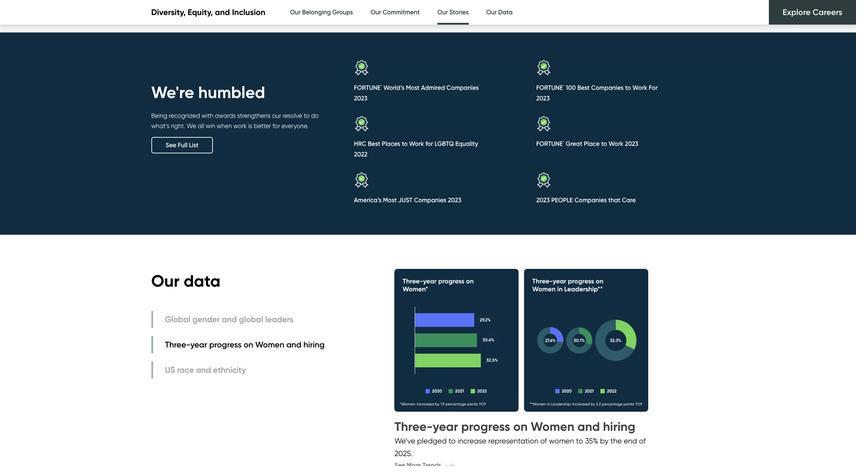 Task type: describe. For each thing, give the bounding box(es) containing it.
equality
[[456, 140, 479, 148]]

is
[[248, 123, 252, 130]]

our belonging groups
[[290, 9, 353, 16]]

and down leaders
[[287, 340, 302, 350]]

explore careers
[[783, 7, 843, 17]]

data
[[499, 9, 513, 16]]

for inside being recognized with awards strengthens our resolve to do what's right. we all win when work is better for everyone.
[[273, 123, 280, 130]]

our for our commitment
[[371, 9, 381, 16]]

to left "increase"
[[449, 437, 456, 446]]

best inside hrc best places to work for lgbtq equality 2022
[[368, 140, 380, 148]]

progress for three-year progress on women and hiring
[[209, 340, 242, 350]]

ethnicity
[[213, 365, 246, 375]]

humbled
[[198, 82, 265, 103]]

™ inside fortune ® world's most admired companies ™
[[479, 85, 480, 87]]

our for our data
[[487, 9, 497, 16]]

our data
[[487, 9, 513, 16]]

great
[[566, 140, 583, 148]]

hrc best places to work for lgbtq equality 2022 link
[[354, 116, 509, 162]]

0 horizontal spatial most
[[383, 197, 397, 204]]

diversity, equity, and inclusion
[[151, 7, 266, 17]]

fortune for world's most admired companies
[[354, 84, 381, 92]]

that
[[609, 197, 621, 204]]

work
[[234, 123, 247, 130]]

by
[[601, 437, 609, 446]]

stories
[[450, 9, 469, 16]]

® inside fortune ® great place to work 2023
[[563, 141, 565, 143]]

we
[[187, 123, 196, 130]]

for inside hrc best places to work for lgbtq equality 2022
[[426, 140, 433, 148]]

a chart reveals the three-year increase of female employees and leaders within servicenow. image
[[395, 262, 649, 419]]

our stories
[[438, 9, 469, 16]]

three-year progress on women and hiring
[[165, 340, 325, 350]]

lgbtq
[[435, 140, 454, 148]]

on for three-year progress on women and hiring we've pledged to increase representation of women to 35% by the end of 2025.
[[514, 419, 528, 434]]

right.
[[171, 123, 185, 130]]

us race and ethnicity
[[165, 365, 246, 375]]

2 horizontal spatial work
[[633, 84, 648, 92]]

race
[[177, 365, 194, 375]]

0 vertical spatial best
[[578, 84, 590, 92]]

data
[[184, 271, 221, 291]]

with
[[202, 112, 213, 119]]

hrc best places to work for lgbtq equality 2022
[[354, 140, 479, 158]]

on for three-year progress on women and hiring
[[244, 340, 253, 350]]

2022
[[354, 151, 368, 158]]

100
[[566, 84, 576, 92]]

being recognized with awards strengthens our resolve to do what's right. we all win when work is better for everyone.
[[151, 112, 319, 130]]

and for global
[[222, 315, 237, 325]]

see full list
[[166, 142, 199, 149]]

our belonging groups link
[[290, 0, 353, 25]]

resolve
[[283, 112, 302, 119]]

representation
[[489, 437, 539, 446]]

global
[[165, 315, 191, 325]]

our
[[272, 112, 281, 119]]

certified ribbon icon image inside 2023 people companies that care link
[[537, 172, 552, 188]]

three-year progress on women and hiring we've pledged to increase representation of women to 35% by the end of 2025.
[[395, 419, 646, 458]]

everyone.
[[282, 123, 309, 130]]

america's
[[354, 197, 382, 204]]

careers
[[813, 7, 843, 17]]

fortune ® world's most admired companies ™
[[354, 84, 480, 92]]

three-year progress on women and hiring link
[[151, 336, 327, 353]]

inclusion
[[232, 7, 266, 17]]

world's
[[384, 84, 405, 92]]

increase
[[458, 437, 487, 446]]

better
[[254, 123, 271, 130]]

three- for three-year progress on women and hiring we've pledged to increase representation of women to 35% by the end of 2025.
[[395, 419, 433, 434]]

hiring for three-year progress on women and hiring we've pledged to increase representation of women to 35% by the end of 2025.
[[603, 419, 636, 434]]

when
[[217, 123, 232, 130]]

our commitment
[[371, 9, 420, 16]]

fortune ® great place to work 2023
[[537, 140, 639, 148]]

certified ribbon icon image inside america's most just companies 2023 link
[[354, 172, 370, 188]]

place
[[584, 140, 600, 148]]

work inside hrc best places to work for lgbtq equality 2022
[[409, 140, 424, 148]]

2 of from the left
[[639, 437, 646, 446]]

equity,
[[188, 7, 213, 17]]

strengthens
[[237, 112, 271, 119]]

fortune for 100 best companies to work for
[[537, 84, 563, 92]]

us race and ethnicity link
[[151, 362, 327, 379]]

and for ethnicity
[[196, 365, 211, 375]]

progress for three-year progress on women and hiring we've pledged to increase representation of women to 35% by the end of 2025.
[[462, 419, 511, 434]]

to right the place
[[602, 140, 608, 148]]



Task type: locate. For each thing, give the bounding box(es) containing it.
to left 35%
[[576, 437, 584, 446]]

do
[[311, 112, 319, 119]]

we're
[[151, 82, 194, 103]]

we're humbled
[[151, 82, 265, 103]]

awards
[[215, 112, 236, 119]]

0 horizontal spatial year
[[190, 340, 207, 350]]

and left global
[[222, 315, 237, 325]]

to inside being recognized with awards strengthens our resolve to do what's right. we all win when work is better for everyone.
[[304, 112, 310, 119]]

most right world's at the left top of the page
[[406, 84, 420, 92]]

and right equity,
[[215, 7, 230, 17]]

america's most just companies 2023
[[354, 197, 462, 204]]

our stories link
[[438, 0, 469, 27]]

pledged
[[417, 437, 447, 446]]

to left do
[[304, 112, 310, 119]]

to inside hrc best places to work for lgbtq equality 2022
[[402, 140, 408, 148]]

2025.
[[395, 449, 413, 458]]

women for three-year progress on women and hiring
[[255, 340, 285, 350]]

three- up we've
[[395, 419, 433, 434]]

® left 100
[[563, 85, 565, 87]]

0 vertical spatial women
[[255, 340, 285, 350]]

to
[[626, 84, 631, 92], [304, 112, 310, 119], [402, 140, 408, 148], [602, 140, 608, 148], [449, 437, 456, 446], [576, 437, 584, 446]]

1 horizontal spatial of
[[639, 437, 646, 446]]

leaders
[[265, 315, 294, 325]]

global gender and global leaders link
[[151, 311, 327, 328]]

0 vertical spatial hiring
[[304, 340, 325, 350]]

0 horizontal spatial for
[[273, 123, 280, 130]]

progress down global gender and global leaders
[[209, 340, 242, 350]]

1 horizontal spatial year
[[433, 419, 458, 434]]

our data
[[151, 271, 221, 291]]

year for three-year progress on women and hiring we've pledged to increase representation of women to 35% by the end of 2025.
[[433, 419, 458, 434]]

hrc
[[354, 140, 367, 148]]

the
[[611, 437, 622, 446]]

0 horizontal spatial work
[[409, 140, 424, 148]]

35%
[[585, 437, 599, 446]]

1 vertical spatial for
[[426, 140, 433, 148]]

0 horizontal spatial best
[[368, 140, 380, 148]]

0 vertical spatial for
[[273, 123, 280, 130]]

hiring inside three-year progress on women and hiring we've pledged to increase representation of women to 35% by the end of 2025.
[[603, 419, 636, 434]]

commitment
[[383, 9, 420, 16]]

1 horizontal spatial progress
[[462, 419, 511, 434]]

2 ™ from the left
[[658, 85, 659, 87]]

what's
[[151, 123, 170, 130]]

fortune
[[354, 84, 381, 92], [537, 84, 563, 92], [537, 140, 563, 148]]

women down leaders
[[255, 340, 285, 350]]

1 horizontal spatial work
[[609, 140, 624, 148]]

2023 people companies that care
[[537, 197, 636, 204]]

america's most just companies 2023 link
[[354, 172, 509, 208]]

and for inclusion
[[215, 7, 230, 17]]

we've
[[395, 437, 416, 446]]

groups
[[333, 9, 353, 16]]

explore
[[783, 7, 811, 17]]

us
[[165, 365, 175, 375]]

® inside fortune ® 100 best companies to work for ™
[[563, 85, 565, 87]]

three- inside three-year progress on women and hiring we've pledged to increase representation of women to 35% by the end of 2025.
[[395, 419, 433, 434]]

1 of from the left
[[541, 437, 547, 446]]

global
[[239, 315, 263, 325]]

of
[[541, 437, 547, 446], [639, 437, 646, 446]]

fortune left world's at the left top of the page
[[354, 84, 381, 92]]

on up representation
[[514, 419, 528, 434]]

® for 100 best companies to work for
[[563, 85, 565, 87]]

certified ribbon icon image inside hrc best places to work for lgbtq equality 2022 link
[[354, 116, 370, 131]]

® left great
[[563, 141, 565, 143]]

our commitment link
[[371, 0, 420, 25]]

® inside fortune ® world's most admired companies ™
[[381, 85, 382, 87]]

fortune left 100
[[537, 84, 563, 92]]

our inside our belonging groups link
[[290, 9, 301, 16]]

1 vertical spatial best
[[368, 140, 380, 148]]

1 vertical spatial progress
[[462, 419, 511, 434]]

see
[[166, 142, 176, 149]]

year for three-year progress on women and hiring
[[190, 340, 207, 350]]

for left lgbtq
[[426, 140, 433, 148]]

0 horizontal spatial three-
[[165, 340, 190, 350]]

0 vertical spatial most
[[406, 84, 420, 92]]

0 horizontal spatial of
[[541, 437, 547, 446]]

1 horizontal spatial for
[[426, 140, 433, 148]]

hiring
[[304, 340, 325, 350], [603, 419, 636, 434]]

belonging
[[302, 9, 331, 16]]

certified ribbon icon image
[[354, 60, 370, 75], [537, 60, 552, 75], [354, 116, 370, 131], [537, 116, 552, 131], [354, 172, 370, 188], [537, 172, 552, 188]]

of left women
[[541, 437, 547, 446]]

1 horizontal spatial most
[[406, 84, 420, 92]]

women for three-year progress on women and hiring we've pledged to increase representation of women to 35% by the end of 2025.
[[531, 419, 575, 434]]

1 horizontal spatial ™
[[658, 85, 659, 87]]

list
[[189, 142, 199, 149]]

admired
[[421, 84, 445, 92]]

year
[[190, 340, 207, 350], [433, 419, 458, 434]]

0 vertical spatial year
[[190, 340, 207, 350]]

best right 100
[[578, 84, 590, 92]]

women
[[549, 437, 575, 446]]

0 horizontal spatial ™
[[479, 85, 480, 87]]

our inside our data link
[[487, 9, 497, 16]]

our data link
[[487, 0, 513, 25]]

full
[[178, 142, 188, 149]]

year up pledged
[[433, 419, 458, 434]]

being
[[151, 112, 167, 119]]

and up 35%
[[578, 419, 600, 434]]

work
[[633, 84, 648, 92], [409, 140, 424, 148], [609, 140, 624, 148]]

three- for three-year progress on women and hiring
[[165, 340, 190, 350]]

work left for
[[633, 84, 648, 92]]

see full list link
[[151, 137, 213, 154]]

of right end
[[639, 437, 646, 446]]

on inside three-year progress on women and hiring we've pledged to increase representation of women to 35% by the end of 2025.
[[514, 419, 528, 434]]

global gender and global leaders
[[165, 315, 294, 325]]

explore careers link
[[770, 0, 857, 25]]

0 horizontal spatial women
[[255, 340, 285, 350]]

0 horizontal spatial on
[[244, 340, 253, 350]]

just
[[398, 197, 413, 204]]

end
[[624, 437, 638, 446]]

win
[[206, 123, 215, 130]]

care
[[622, 197, 636, 204]]

our for our stories
[[438, 9, 448, 16]]

on
[[244, 340, 253, 350], [514, 419, 528, 434]]

year up us race and ethnicity at the left of page
[[190, 340, 207, 350]]

work right the place
[[609, 140, 624, 148]]

0 vertical spatial on
[[244, 340, 253, 350]]

™
[[479, 85, 480, 87], [658, 85, 659, 87]]

hiring for three-year progress on women and hiring
[[304, 340, 325, 350]]

fortune ® 100 best companies to work for ™
[[537, 84, 659, 92]]

1 ™ from the left
[[479, 85, 480, 87]]

progress inside three-year progress on women and hiring we've pledged to increase representation of women to 35% by the end of 2025.
[[462, 419, 511, 434]]

2023 people companies that care link
[[537, 172, 692, 208]]

0 horizontal spatial hiring
[[304, 340, 325, 350]]

best
[[578, 84, 590, 92], [368, 140, 380, 148]]

fortune left great
[[537, 140, 563, 148]]

1 vertical spatial three-
[[395, 419, 433, 434]]

®
[[381, 85, 382, 87], [563, 85, 565, 87], [563, 141, 565, 143]]

1 horizontal spatial three-
[[395, 419, 433, 434]]

progress up "increase"
[[462, 419, 511, 434]]

1 horizontal spatial women
[[531, 419, 575, 434]]

three-
[[165, 340, 190, 350], [395, 419, 433, 434]]

1 horizontal spatial hiring
[[603, 419, 636, 434]]

0 vertical spatial three-
[[165, 340, 190, 350]]

0 vertical spatial progress
[[209, 340, 242, 350]]

companies
[[447, 84, 479, 92], [592, 84, 624, 92], [414, 197, 447, 204], [575, 197, 607, 204]]

1 vertical spatial women
[[531, 419, 575, 434]]

and right race
[[196, 365, 211, 375]]

® for world's most admired companies
[[381, 85, 382, 87]]

to right places
[[402, 140, 408, 148]]

most left just
[[383, 197, 397, 204]]

best right hrc
[[368, 140, 380, 148]]

0 horizontal spatial progress
[[209, 340, 242, 350]]

1 vertical spatial on
[[514, 419, 528, 434]]

1 horizontal spatial on
[[514, 419, 528, 434]]

1 vertical spatial year
[[433, 419, 458, 434]]

for down our
[[273, 123, 280, 130]]

1 vertical spatial most
[[383, 197, 397, 204]]

and inside three-year progress on women and hiring we've pledged to increase representation of women to 35% by the end of 2025.
[[578, 419, 600, 434]]

progress
[[209, 340, 242, 350], [462, 419, 511, 434]]

for
[[649, 84, 658, 92]]

work right places
[[409, 140, 424, 148]]

diversity,
[[151, 7, 186, 17]]

three- down global
[[165, 340, 190, 350]]

places
[[382, 140, 401, 148]]

gender
[[193, 315, 220, 325]]

our for our data
[[151, 271, 180, 291]]

® left world's at the left top of the page
[[381, 85, 382, 87]]

recognized
[[169, 112, 200, 119]]

most
[[406, 84, 420, 92], [383, 197, 397, 204]]

our inside our stories link
[[438, 9, 448, 16]]

2023
[[354, 95, 368, 102], [537, 95, 550, 102], [625, 140, 639, 148], [448, 197, 462, 204], [537, 197, 550, 204]]

women up women
[[531, 419, 575, 434]]

women inside three-year progress on women and hiring we've pledged to increase representation of women to 35% by the end of 2025.
[[531, 419, 575, 434]]

1 vertical spatial hiring
[[603, 419, 636, 434]]

1 horizontal spatial best
[[578, 84, 590, 92]]

to left for
[[626, 84, 631, 92]]

year inside three-year progress on women and hiring we've pledged to increase representation of women to 35% by the end of 2025.
[[433, 419, 458, 434]]

our for our belonging groups
[[290, 9, 301, 16]]

on down global
[[244, 340, 253, 350]]

all
[[198, 123, 204, 130]]

™ inside fortune ® 100 best companies to work for ™
[[658, 85, 659, 87]]

people
[[552, 197, 573, 204]]



Task type: vqa. For each thing, say whether or not it's contained in the screenshot.
right 'Three-'
yes



